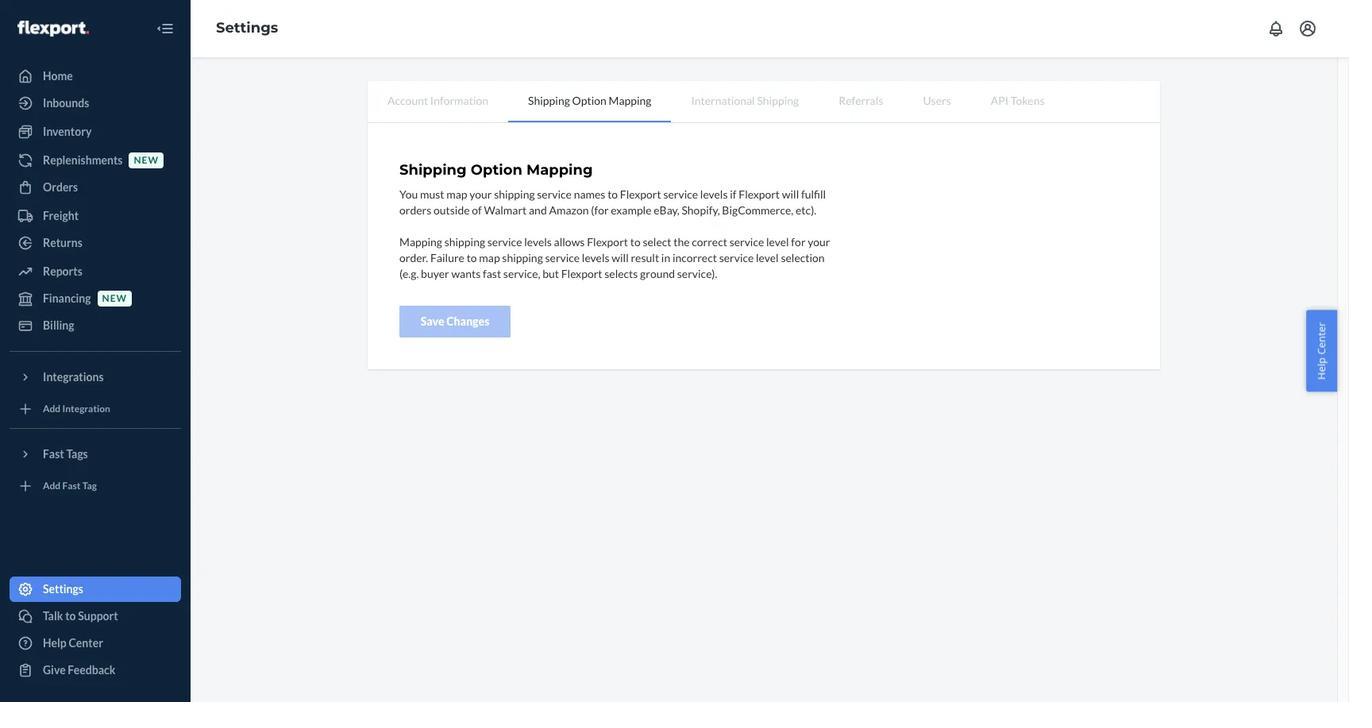 Task type: locate. For each thing, give the bounding box(es) containing it.
1 horizontal spatial shipping
[[528, 94, 570, 107]]

your
[[470, 187, 492, 201], [808, 235, 830, 248]]

etc).
[[796, 203, 817, 217]]

but
[[543, 267, 559, 280]]

referrals tab
[[819, 81, 904, 121]]

service down allows at the top of page
[[545, 251, 580, 264]]

service,
[[503, 267, 541, 280]]

will up selects
[[612, 251, 629, 264]]

allows
[[554, 235, 585, 248]]

help center inside button
[[1315, 322, 1329, 380]]

new up "orders" "link"
[[134, 154, 159, 166]]

example
[[611, 203, 652, 217]]

add fast tag
[[43, 480, 97, 492]]

open notifications image
[[1267, 19, 1286, 38]]

tab list
[[368, 81, 1161, 123]]

0 horizontal spatial will
[[612, 251, 629, 264]]

1 horizontal spatial help center
[[1315, 322, 1329, 380]]

0 vertical spatial add
[[43, 403, 61, 415]]

add integration
[[43, 403, 110, 415]]

1 horizontal spatial will
[[782, 187, 799, 201]]

fast left the tags
[[43, 447, 64, 461]]

help
[[1315, 357, 1329, 380], [43, 636, 67, 650]]

0 vertical spatial your
[[470, 187, 492, 201]]

ground
[[640, 267, 675, 280]]

levels left allows at the top of page
[[524, 235, 552, 248]]

0 horizontal spatial center
[[69, 636, 103, 650]]

ebay,
[[654, 203, 680, 217]]

map up fast
[[479, 251, 500, 264]]

help center button
[[1307, 310, 1338, 392]]

2 horizontal spatial levels
[[700, 187, 728, 201]]

0 vertical spatial new
[[134, 154, 159, 166]]

0 vertical spatial map
[[447, 187, 468, 201]]

0 horizontal spatial map
[[447, 187, 468, 201]]

1 horizontal spatial center
[[1315, 322, 1329, 355]]

settings link
[[216, 19, 278, 37], [10, 577, 181, 602]]

you
[[400, 187, 418, 201]]

mapping inside mapping shipping service levels allows flexport to select the correct service level for your order.                 failure to map shipping service levels will result in incorrect service level selection (e.g. buyer wants fast service, but flexport selects ground service).
[[400, 235, 442, 248]]

talk
[[43, 609, 63, 623]]

1 horizontal spatial option
[[572, 94, 607, 107]]

0 vertical spatial center
[[1315, 322, 1329, 355]]

1 horizontal spatial your
[[808, 235, 830, 248]]

0 horizontal spatial mapping
[[400, 235, 442, 248]]

international shipping
[[691, 94, 799, 107]]

0 vertical spatial help
[[1315, 357, 1329, 380]]

1 vertical spatial your
[[808, 235, 830, 248]]

level
[[767, 235, 789, 248], [756, 251, 779, 264]]

map
[[447, 187, 468, 201], [479, 251, 500, 264]]

will up etc).
[[782, 187, 799, 201]]

0 vertical spatial mapping
[[609, 94, 652, 107]]

0 horizontal spatial settings link
[[10, 577, 181, 602]]

1 horizontal spatial map
[[479, 251, 500, 264]]

and
[[529, 203, 547, 217]]

add inside add fast tag link
[[43, 480, 61, 492]]

levels left the if
[[700, 187, 728, 201]]

add left integration
[[43, 403, 61, 415]]

users tab
[[904, 81, 971, 121]]

to right talk
[[65, 609, 76, 623]]

flexport logo image
[[17, 20, 89, 36]]

2 vertical spatial levels
[[582, 251, 610, 264]]

save changes
[[421, 314, 490, 328]]

0 vertical spatial levels
[[700, 187, 728, 201]]

to inside you must map your shipping service names to flexport service levels if flexport will fulfill orders outside of walmart and amazon (for example ebay, shopify, bigcommerce, etc).
[[608, 187, 618, 201]]

2 horizontal spatial shipping
[[757, 94, 799, 107]]

2 vertical spatial mapping
[[400, 235, 442, 248]]

1 horizontal spatial settings
[[216, 19, 278, 37]]

mapping shipping service levels allows flexport to select the correct service level for your order.                 failure to map shipping service levels will result in incorrect service level selection (e.g. buyer wants fast service, but flexport selects ground service).
[[400, 235, 830, 280]]

bigcommerce,
[[722, 203, 794, 217]]

add down fast tags
[[43, 480, 61, 492]]

orders
[[43, 180, 78, 194]]

1 horizontal spatial mapping
[[527, 161, 593, 179]]

incorrect
[[673, 251, 717, 264]]

0 vertical spatial shipping option mapping
[[528, 94, 652, 107]]

center
[[1315, 322, 1329, 355], [69, 636, 103, 650]]

1 vertical spatial mapping
[[527, 161, 593, 179]]

service up the amazon
[[537, 187, 572, 201]]

buyer
[[421, 267, 449, 280]]

1 add from the top
[[43, 403, 61, 415]]

shipping
[[528, 94, 570, 107], [757, 94, 799, 107], [400, 161, 467, 179]]

if
[[730, 187, 737, 201]]

help inside button
[[1315, 357, 1329, 380]]

level left for
[[767, 235, 789, 248]]

home
[[43, 69, 73, 83]]

will inside mapping shipping service levels allows flexport to select the correct service level for your order.                 failure to map shipping service levels will result in incorrect service level selection (e.g. buyer wants fast service, but flexport selects ground service).
[[612, 251, 629, 264]]

level left selection
[[756, 251, 779, 264]]

tag
[[82, 480, 97, 492]]

1 horizontal spatial help
[[1315, 357, 1329, 380]]

help center
[[1315, 322, 1329, 380], [43, 636, 103, 650]]

0 horizontal spatial option
[[471, 161, 523, 179]]

your right for
[[808, 235, 830, 248]]

1 vertical spatial levels
[[524, 235, 552, 248]]

help center link
[[10, 631, 181, 656]]

flexport down (for
[[587, 235, 628, 248]]

will
[[782, 187, 799, 201], [612, 251, 629, 264]]

1 vertical spatial shipping
[[445, 235, 485, 248]]

levels inside you must map your shipping service names to flexport service levels if flexport will fulfill orders outside of walmart and amazon (for example ebay, shopify, bigcommerce, etc).
[[700, 187, 728, 201]]

1 vertical spatial new
[[102, 293, 127, 305]]

new down reports link
[[102, 293, 127, 305]]

close navigation image
[[156, 19, 175, 38]]

add inside add integration link
[[43, 403, 61, 415]]

map inside you must map your shipping service names to flexport service levels if flexport will fulfill orders outside of walmart and amazon (for example ebay, shopify, bigcommerce, etc).
[[447, 187, 468, 201]]

0 horizontal spatial your
[[470, 187, 492, 201]]

0 vertical spatial option
[[572, 94, 607, 107]]

0 horizontal spatial help center
[[43, 636, 103, 650]]

to up result
[[630, 235, 641, 248]]

reports
[[43, 265, 82, 278]]

result
[[631, 251, 659, 264]]

0 vertical spatial will
[[782, 187, 799, 201]]

international shipping tab
[[672, 81, 819, 121]]

0 horizontal spatial help
[[43, 636, 67, 650]]

for
[[791, 235, 806, 248]]

0 horizontal spatial settings
[[43, 582, 83, 596]]

returns
[[43, 236, 82, 249]]

0 horizontal spatial shipping
[[400, 161, 467, 179]]

flexport up example
[[620, 187, 661, 201]]

2 add from the top
[[43, 480, 61, 492]]

orders
[[400, 203, 432, 217]]

fast
[[43, 447, 64, 461], [62, 480, 81, 492]]

reports link
[[10, 259, 181, 284]]

1 vertical spatial add
[[43, 480, 61, 492]]

0 vertical spatial fast
[[43, 447, 64, 461]]

add for add integration
[[43, 403, 61, 415]]

api tokens tab
[[971, 81, 1065, 121]]

center inside help center link
[[69, 636, 103, 650]]

0 vertical spatial settings
[[216, 19, 278, 37]]

1 vertical spatial center
[[69, 636, 103, 650]]

add for add fast tag
[[43, 480, 61, 492]]

service
[[537, 187, 572, 201], [664, 187, 698, 201], [488, 235, 522, 248], [730, 235, 764, 248], [545, 251, 580, 264], [719, 251, 754, 264]]

select
[[643, 235, 672, 248]]

add
[[43, 403, 61, 415], [43, 480, 61, 492]]

shipping up service,
[[502, 251, 543, 264]]

1 vertical spatial map
[[479, 251, 500, 264]]

fast tags button
[[10, 442, 181, 467]]

flexport
[[620, 187, 661, 201], [739, 187, 780, 201], [587, 235, 628, 248], [561, 267, 603, 280]]

api
[[991, 94, 1009, 107]]

selection
[[781, 251, 825, 264]]

shipping up failure
[[445, 235, 485, 248]]

to
[[608, 187, 618, 201], [630, 235, 641, 248], [467, 251, 477, 264], [65, 609, 76, 623]]

levels up selects
[[582, 251, 610, 264]]

your up "of"
[[470, 187, 492, 201]]

shipping option mapping tab
[[508, 81, 672, 122]]

mapping
[[609, 94, 652, 107], [527, 161, 593, 179], [400, 235, 442, 248]]

shipping
[[494, 187, 535, 201], [445, 235, 485, 248], [502, 251, 543, 264]]

0 vertical spatial help center
[[1315, 322, 1329, 380]]

1 vertical spatial help center
[[43, 636, 103, 650]]

replenishments
[[43, 153, 123, 167]]

0 vertical spatial settings link
[[216, 19, 278, 37]]

to up (for
[[608, 187, 618, 201]]

0 vertical spatial level
[[767, 235, 789, 248]]

add integration link
[[10, 396, 181, 422]]

0 vertical spatial shipping
[[494, 187, 535, 201]]

shipping up walmart
[[494, 187, 535, 201]]

(e.g.
[[400, 267, 419, 280]]

2 horizontal spatial mapping
[[609, 94, 652, 107]]

1 vertical spatial help
[[43, 636, 67, 650]]

1 horizontal spatial levels
[[582, 251, 610, 264]]

map up outside
[[447, 187, 468, 201]]

1 horizontal spatial new
[[134, 154, 159, 166]]

give
[[43, 663, 66, 677]]

you must map your shipping service names to flexport service levels if flexport will fulfill orders outside of walmart and amazon (for example ebay, shopify, bigcommerce, etc).
[[400, 187, 826, 217]]

new
[[134, 154, 159, 166], [102, 293, 127, 305]]

1 vertical spatial will
[[612, 251, 629, 264]]

0 horizontal spatial new
[[102, 293, 127, 305]]

shipping option mapping
[[528, 94, 652, 107], [400, 161, 593, 179]]

fast left tag
[[62, 480, 81, 492]]



Task type: describe. For each thing, give the bounding box(es) containing it.
fulfill
[[801, 187, 826, 201]]

talk to support button
[[10, 604, 181, 629]]

api tokens
[[991, 94, 1045, 107]]

fast
[[483, 267, 501, 280]]

new for replenishments
[[134, 154, 159, 166]]

your inside you must map your shipping service names to flexport service levels if flexport will fulfill orders outside of walmart and amazon (for example ebay, shopify, bigcommerce, etc).
[[470, 187, 492, 201]]

2 vertical spatial shipping
[[502, 251, 543, 264]]

names
[[574, 187, 606, 201]]

freight link
[[10, 203, 181, 229]]

changes
[[447, 314, 490, 328]]

orders link
[[10, 175, 181, 200]]

account information
[[388, 94, 489, 107]]

correct
[[692, 235, 728, 248]]

flexport right but
[[561, 267, 603, 280]]

service up ebay,
[[664, 187, 698, 201]]

will inside you must map your shipping service names to flexport service levels if flexport will fulfill orders outside of walmart and amazon (for example ebay, shopify, bigcommerce, etc).
[[782, 187, 799, 201]]

1 vertical spatial fast
[[62, 480, 81, 492]]

new for financing
[[102, 293, 127, 305]]

fast tags
[[43, 447, 88, 461]]

freight
[[43, 209, 79, 222]]

home link
[[10, 64, 181, 89]]

inventory
[[43, 125, 92, 138]]

wants
[[452, 267, 481, 280]]

outside
[[434, 203, 470, 217]]

save changes button
[[400, 306, 511, 337]]

account information tab
[[368, 81, 508, 121]]

amazon
[[549, 203, 589, 217]]

of
[[472, 203, 482, 217]]

1 vertical spatial settings
[[43, 582, 83, 596]]

tokens
[[1011, 94, 1045, 107]]

option inside the shipping option mapping tab
[[572, 94, 607, 107]]

walmart
[[484, 203, 527, 217]]

the
[[674, 235, 690, 248]]

save
[[421, 314, 445, 328]]

integration
[[62, 403, 110, 415]]

selects
[[605, 267, 638, 280]]

inbounds link
[[10, 91, 181, 116]]

financing
[[43, 292, 91, 305]]

shipping inside you must map your shipping service names to flexport service levels if flexport will fulfill orders outside of walmart and amazon (for example ebay, shopify, bigcommerce, etc).
[[494, 187, 535, 201]]

shipping option mapping inside the shipping option mapping tab
[[528, 94, 652, 107]]

failure
[[431, 251, 465, 264]]

billing link
[[10, 313, 181, 338]]

to inside button
[[65, 609, 76, 623]]

mapping inside tab
[[609, 94, 652, 107]]

order.
[[400, 251, 428, 264]]

service down bigcommerce,
[[730, 235, 764, 248]]

tab list containing account information
[[368, 81, 1161, 123]]

returns link
[[10, 230, 181, 256]]

service down walmart
[[488, 235, 522, 248]]

in
[[662, 251, 671, 264]]

must
[[420, 187, 444, 201]]

billing
[[43, 319, 74, 332]]

international
[[691, 94, 755, 107]]

1 vertical spatial settings link
[[10, 577, 181, 602]]

support
[[78, 609, 118, 623]]

inbounds
[[43, 96, 89, 110]]

talk to support
[[43, 609, 118, 623]]

1 horizontal spatial settings link
[[216, 19, 278, 37]]

give feedback
[[43, 663, 116, 677]]

feedback
[[68, 663, 116, 677]]

users
[[923, 94, 951, 107]]

service down correct
[[719, 251, 754, 264]]

1 vertical spatial shipping option mapping
[[400, 161, 593, 179]]

open account menu image
[[1299, 19, 1318, 38]]

add fast tag link
[[10, 473, 181, 499]]

information
[[430, 94, 489, 107]]

integrations button
[[10, 365, 181, 390]]

to up wants
[[467, 251, 477, 264]]

1 vertical spatial option
[[471, 161, 523, 179]]

service).
[[677, 267, 718, 280]]

1 vertical spatial level
[[756, 251, 779, 264]]

center inside the help center button
[[1315, 322, 1329, 355]]

map inside mapping shipping service levels allows flexport to select the correct service level for your order.                 failure to map shipping service levels will result in incorrect service level selection (e.g. buyer wants fast service, but flexport selects ground service).
[[479, 251, 500, 264]]

tags
[[66, 447, 88, 461]]

give feedback button
[[10, 658, 181, 683]]

fast inside dropdown button
[[43, 447, 64, 461]]

your inside mapping shipping service levels allows flexport to select the correct service level for your order.                 failure to map shipping service levels will result in incorrect service level selection (e.g. buyer wants fast service, but flexport selects ground service).
[[808, 235, 830, 248]]

account
[[388, 94, 428, 107]]

(for
[[591, 203, 609, 217]]

flexport up bigcommerce,
[[739, 187, 780, 201]]

0 horizontal spatial levels
[[524, 235, 552, 248]]

shipping inside international shipping tab
[[757, 94, 799, 107]]

referrals
[[839, 94, 884, 107]]

shipping inside tab
[[528, 94, 570, 107]]

shopify,
[[682, 203, 720, 217]]

integrations
[[43, 370, 104, 384]]

inventory link
[[10, 119, 181, 145]]



Task type: vqa. For each thing, say whether or not it's contained in the screenshot.
the orders,
no



